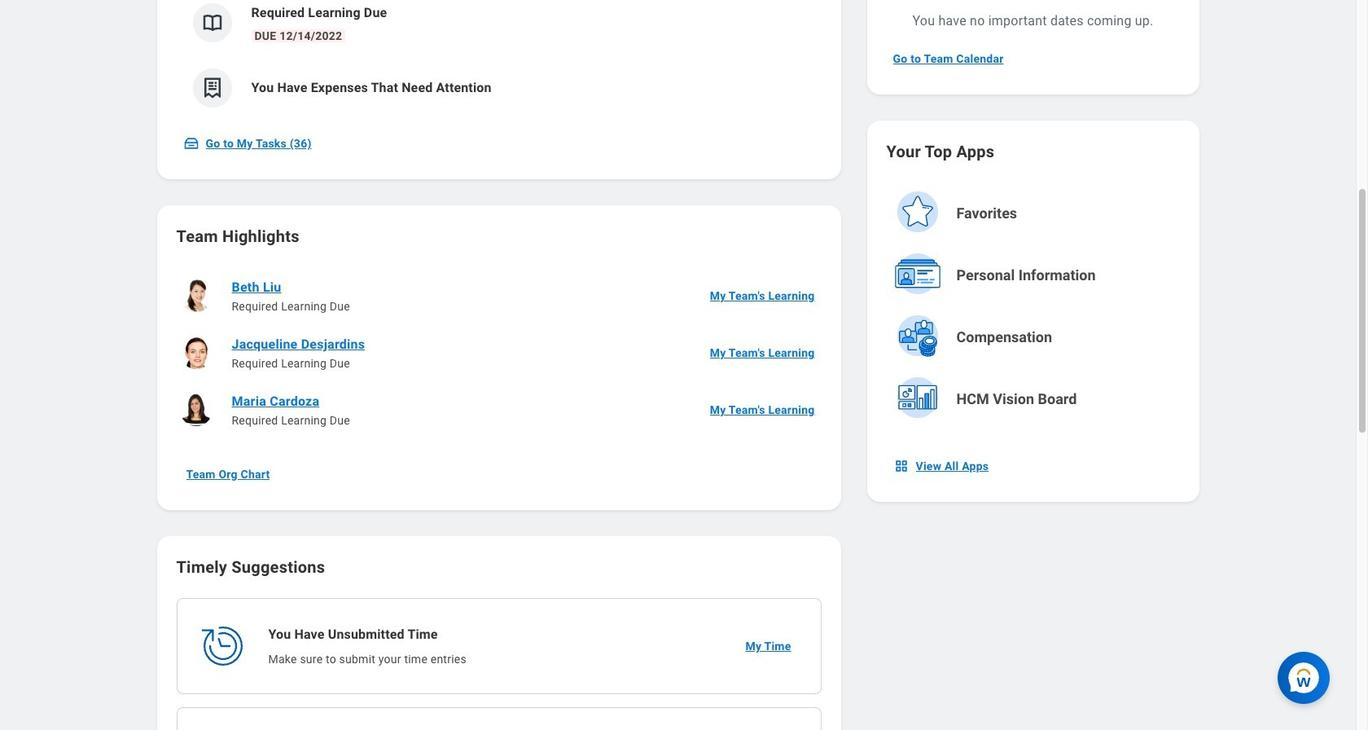 Task type: describe. For each thing, give the bounding box(es) containing it.
dashboard expenses image
[[200, 76, 224, 100]]

2 list from the top
[[176, 267, 822, 438]]

1 list from the top
[[176, 0, 822, 121]]

nbox image
[[893, 458, 910, 474]]



Task type: vqa. For each thing, say whether or not it's contained in the screenshot.
The Select To Filter Grid Data 'ICON'
no



Task type: locate. For each thing, give the bounding box(es) containing it.
list
[[176, 0, 822, 121], [176, 267, 822, 438]]

1 vertical spatial list
[[176, 267, 822, 438]]

0 vertical spatial list
[[176, 0, 822, 121]]

inbox image
[[183, 135, 199, 152]]

book open image
[[200, 11, 224, 35]]



